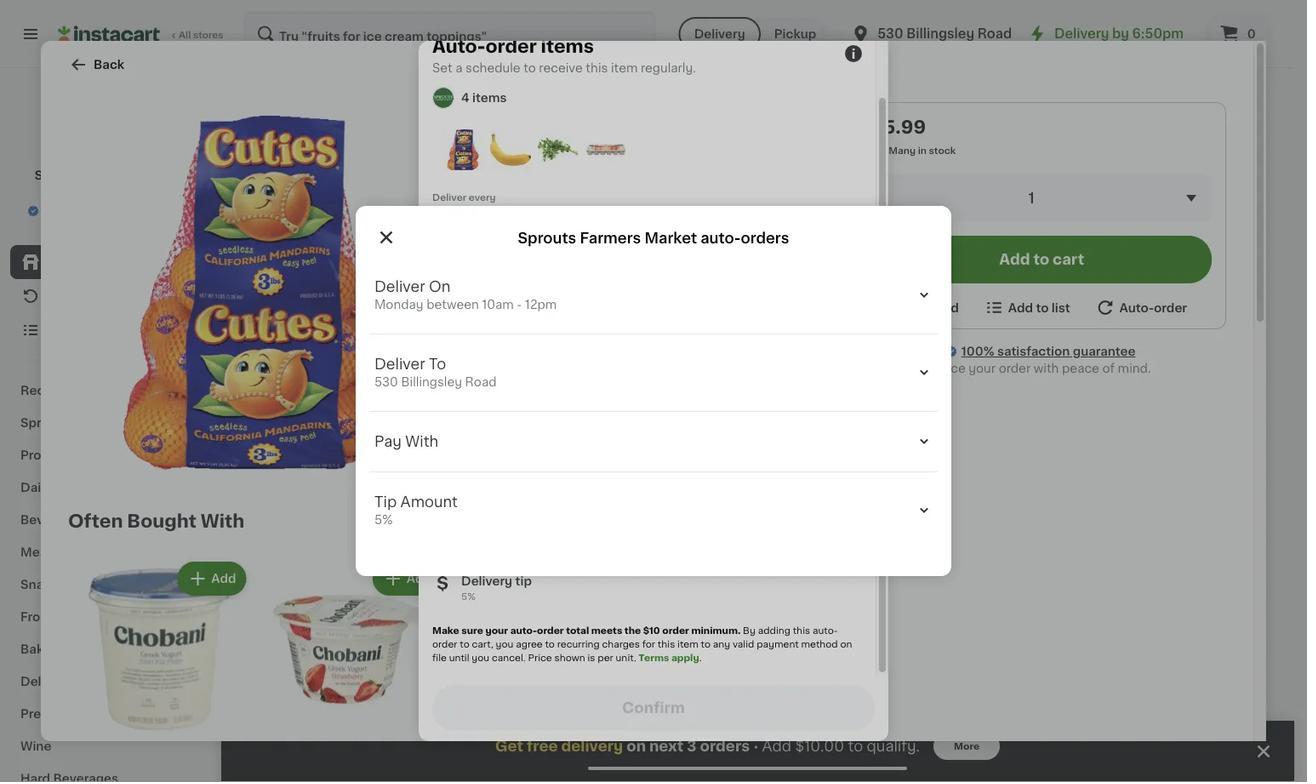 Task type: describe. For each thing, give the bounding box(es) containing it.
mandarins inside ingredients ingredients: mandarins read more
[[542, 176, 605, 188]]

$ 1 50
[[429, 655, 457, 673]]

organic non-gmo for organic celery
[[257, 637, 352, 646]]

your inside auto-order more items dialog
[[486, 626, 508, 635]]

tip
[[375, 495, 397, 509]]

organic button
[[459, 558, 641, 782]]

organic up 49
[[257, 637, 296, 646]]

to left list
[[1036, 302, 1049, 314]]

non- up $4.49
[[1152, 296, 1176, 306]]

gmo up $3.88 original price: $4.49 element
[[1176, 296, 1201, 306]]

sprouts farmers market auto-orders dialog
[[356, 206, 952, 576]]

0.43
[[456, 368, 477, 377]]

organic non-gmo up $4.49
[[1106, 296, 1201, 306]]

payment
[[757, 640, 799, 649]]

meat
[[20, 546, 52, 558]]

gmo up $0.32 each (estimated) element
[[327, 296, 352, 306]]

sprouts for sprouts farmers market auto-orders
[[518, 231, 577, 246]]

view
[[1064, 100, 1094, 112]]

order down blueberries
[[999, 363, 1031, 375]]

1 horizontal spatial 100% satisfaction guarantee
[[962, 346, 1136, 357]]

order inside auto-order button
[[1154, 302, 1187, 314]]

3 inside treatment tracker modal dialog
[[687, 739, 697, 754]]

next
[[649, 739, 684, 754]]

view all (40+) button
[[1057, 89, 1165, 123]]

by
[[743, 626, 756, 635]]

delivery for delivery tip 5%
[[461, 575, 513, 587]]

item carousel region containing fresh fruit
[[255, 89, 1261, 415]]

2 horizontal spatial 3
[[1114, 315, 1126, 333]]

all stores
[[179, 30, 224, 40]]

delivery for delivery
[[694, 28, 745, 40]]

non- down sure
[[472, 637, 497, 646]]

auto- inside auto-order button
[[1120, 302, 1154, 314]]

organic non-gmo for organic green onions
[[597, 637, 692, 646]]

pay with
[[375, 435, 439, 449]]

530 inside deliver to 530 billingsley road
[[375, 376, 398, 388]]

raspberries
[[1155, 337, 1227, 349]]

celery
[[306, 678, 346, 690]]

billingsley inside popup button
[[907, 28, 975, 40]]

ingredients button
[[468, 157, 837, 174]]

each down 10am
[[468, 314, 502, 327]]

1 horizontal spatial your
[[969, 363, 996, 375]]

$ for $ 3
[[1108, 316, 1114, 325]]

non- left add to list
[[982, 296, 1006, 306]]

cart,
[[472, 640, 493, 649]]

by adding this auto- order to cart, you agree to recurring charges for this item to any valid payment method on file until you cancel. price shown is per unit.
[[432, 626, 852, 663]]

add inside treatment tracker modal dialog
[[762, 739, 792, 754]]

sprouts farmers market logo image for 4
[[432, 87, 455, 109]]

sure
[[462, 626, 483, 635]]

read
[[468, 193, 500, 205]]

/ inside organic banana $0.79 / lb about 0.41 lb each
[[284, 354, 288, 363]]

organic inside organic blueberries 1 pint container
[[935, 337, 982, 349]]

all
[[179, 30, 191, 40]]

each up banana
[[299, 314, 332, 327]]

sprouts brands
[[20, 417, 115, 429]]

add to list button
[[984, 297, 1070, 318]]

530 billingsley road button
[[851, 10, 1012, 58]]

non- down adding
[[766, 637, 791, 646]]

treatment tracker modal dialog
[[221, 721, 1295, 782]]

$ for $ 0 99
[[598, 656, 605, 666]]

lb up "0.41"
[[290, 354, 300, 363]]

lb right 0.43
[[480, 368, 488, 377]]

1 horizontal spatial this
[[658, 640, 675, 649]]

auto- for sprouts farmers market auto-orders
[[701, 231, 741, 246]]

organic down 49
[[255, 678, 303, 690]]

file
[[432, 653, 447, 663]]

to left cart
[[1034, 252, 1050, 267]]

sprouts farmers market logo image for sprouts
[[71, 89, 146, 163]]

market for sprouts farmers market auto-order details
[[562, 389, 617, 404]]

2 horizontal spatial in
[[918, 146, 927, 155]]

snacks & candy
[[20, 579, 121, 591]]

stock for /
[[482, 385, 509, 394]]

in for /
[[471, 385, 480, 394]]

snacks
[[20, 579, 65, 591]]

bakery
[[20, 643, 64, 655]]

delivery for delivery by 6:50pm
[[1055, 28, 1109, 40]]

530 inside popup button
[[878, 28, 904, 40]]

container for raspberries
[[1126, 354, 1173, 363]]

$0.25 each (estimated) element
[[425, 313, 581, 335]]

each inside $0.59 / lb about 0.43 lb each
[[491, 368, 514, 377]]

recipes link
[[10, 375, 207, 407]]

1 inside organic cucumber 1 ct
[[425, 695, 429, 704]]

fresh for fresh vegetables
[[255, 437, 308, 455]]

(40+)
[[1113, 100, 1147, 112]]

place
[[933, 363, 966, 375]]

tip amount 5%
[[375, 495, 458, 526]]

99 inside $ 0 99
[[619, 656, 632, 666]]

saved
[[921, 302, 959, 314]]

to up price
[[545, 640, 555, 649]]

deliver for on
[[375, 280, 425, 294]]

$3.88 original price: $4.49 element
[[1104, 313, 1261, 335]]

brands
[[72, 417, 115, 429]]

1 vertical spatial beets
[[822, 695, 857, 707]]

organic inside organic banana $0.79 / lb about 0.41 lb each
[[255, 337, 303, 349]]

get free delivery on next 3 orders • add $10.00 to qualify.
[[495, 739, 920, 754]]

to inside auto-order items set a schedule to receive this item regularly.
[[524, 62, 536, 74]]

fruit
[[312, 97, 356, 114]]

pickup
[[774, 28, 817, 40]]

2 horizontal spatial many
[[889, 146, 916, 155]]

each (est.) for /
[[468, 314, 542, 327]]

0 vertical spatial 6
[[944, 315, 957, 333]]

vegetables
[[312, 437, 419, 455]]

road inside popup button
[[978, 28, 1012, 40]]

order up agree at the bottom left of page
[[537, 626, 564, 635]]

non- down $10
[[642, 637, 666, 646]]

wine link
[[10, 730, 207, 763]]

lb up 0.43
[[462, 354, 471, 363]]

all
[[1097, 100, 1111, 112]]

about inside $0.59 / lb about 0.43 lb each
[[425, 368, 454, 377]]

a
[[456, 62, 463, 74]]

place your order with peace of mind.
[[933, 363, 1151, 375]]

$1.29 element
[[1104, 653, 1261, 675]]

-
[[517, 299, 522, 311]]

1 vertical spatial items
[[472, 92, 507, 104]]

$0.32 each (estimated) element
[[255, 313, 412, 335]]

$0.59 / lb about 0.43 lb each
[[425, 354, 514, 377]]

$15.58
[[813, 326, 862, 341]]

gmo up $3.50 original price: $3.99 element
[[791, 637, 816, 646]]

back button
[[68, 54, 124, 75]]

& inside love beets white wine & balsamic beets
[[905, 678, 915, 690]]

organic non-gmo up 6 99
[[936, 296, 1031, 306]]

eggs
[[69, 482, 100, 494]]

item carousel region containing fresh vegetables
[[255, 429, 1261, 756]]

1 inside organic blueberries 1 pint container
[[935, 354, 939, 363]]

wine inside love beets white wine & balsamic beets
[[872, 678, 902, 690]]

1 vertical spatial this
[[793, 626, 810, 635]]

with
[[1034, 363, 1059, 375]]

12pm
[[525, 299, 557, 311]]

agree
[[516, 640, 543, 649]]

every
[[469, 193, 496, 202]]

1 vertical spatial you
[[472, 653, 490, 663]]

bag
[[572, 103, 609, 121]]

organic green onions 1 bunch
[[595, 678, 728, 704]]

25
[[449, 316, 462, 325]]

the
[[625, 626, 641, 635]]

organic inside organic green onions 1 bunch
[[595, 678, 643, 690]]

satisfaction inside 'link'
[[997, 346, 1070, 357]]

sprouts brands link
[[10, 407, 207, 439]]

bakery link
[[10, 633, 207, 666]]

guarantee inside 'link'
[[1073, 346, 1136, 357]]

often bought with
[[68, 512, 245, 530]]

organic up $ 3 on the top of the page
[[1106, 296, 1145, 306]]

organic down meets
[[597, 637, 635, 646]]

product group containing 3
[[1104, 150, 1261, 366]]

orders inside treatment tracker modal dialog
[[700, 739, 750, 754]]

satisfaction inside button
[[72, 206, 129, 216]]

farmers for sprouts farmers market auto-orders
[[580, 231, 641, 246]]

sprouts for sprouts farmers market
[[35, 169, 83, 181]]

this inside auto-order items set a schedule to receive this item regularly.
[[586, 62, 608, 74]]

gmo up blueberries
[[1006, 296, 1031, 306]]

fresh for fresh fruit
[[255, 97, 308, 114]]

fresh vegetables
[[255, 437, 419, 455]]

adding
[[758, 626, 791, 635]]

item inside the by adding this auto- order to cart, you agree to recurring charges for this item to any valid payment method on file until you cancel. price shown is per unit.
[[678, 640, 699, 649]]

organic raspberries 6 oz container
[[1104, 337, 1227, 363]]

product group containing each (est.)
[[425, 150, 581, 400]]

deliver every every 2 weeks
[[432, 193, 520, 222]]

orders inside dialog
[[741, 231, 789, 246]]

order inside auto-order items set a schedule to receive this item regularly.
[[486, 37, 537, 55]]

farmers for sprouts farmers market auto-order details
[[496, 389, 559, 404]]

deliver for every
[[432, 193, 467, 202]]

organic down make
[[427, 637, 466, 646]]

10am
[[482, 299, 514, 311]]

for
[[642, 640, 655, 649]]

gmo up the celery
[[327, 637, 352, 646]]

delivery by 6:50pm link
[[1027, 24, 1184, 44]]

2 horizontal spatial many in stock
[[889, 146, 956, 155]]

$ 3
[[1108, 315, 1126, 333]]

peace
[[1062, 363, 1100, 375]]

dairy & eggs link
[[10, 472, 207, 504]]

100% satisfaction guarantee link
[[962, 343, 1136, 360]]

to up .
[[701, 640, 711, 649]]

$0.79
[[255, 354, 282, 363]]

qualify.
[[867, 739, 920, 754]]

market for sprouts farmers market auto-orders
[[645, 231, 697, 246]]

deli link
[[10, 666, 207, 698]]

tip
[[515, 575, 532, 587]]

on inside the by adding this auto- order to cart, you agree to recurring charges for this item to any valid payment method on file until you cancel. price shown is per unit.
[[841, 640, 852, 649]]

every
[[432, 210, 467, 222]]

1 horizontal spatial you
[[496, 640, 514, 649]]

organic inside organic button
[[460, 730, 499, 740]]

sprouts farmers market auto-order details
[[432, 389, 758, 404]]

frozen
[[20, 611, 62, 623]]

organic up 6 99
[[936, 296, 975, 306]]

order left the details
[[661, 389, 703, 404]]

product group containing 6
[[935, 150, 1091, 366]]



Task type: vqa. For each thing, say whether or not it's contained in the screenshot.
the & corresponding to Snacks
yes



Task type: locate. For each thing, give the bounding box(es) containing it.
set
[[432, 62, 453, 74]]

instacart logo image
[[58, 24, 160, 44]]

auto-
[[432, 37, 486, 55], [1120, 302, 1154, 314], [432, 326, 474, 341]]

$3.50 original price: $3.99 element
[[765, 653, 921, 675]]

deliver inside deliver every every 2 weeks
[[432, 193, 467, 202]]

delivery inside button
[[694, 28, 745, 40]]

item inside auto-order items set a schedule to receive this item regularly.
[[611, 62, 638, 74]]

satisfaction up place your order with peace of mind.
[[997, 346, 1070, 357]]

(est.) for banana
[[336, 314, 372, 327]]

100% satisfaction guarantee
[[43, 206, 180, 216], [962, 346, 1136, 357]]

2 horizontal spatial this
[[793, 626, 810, 635]]

0 vertical spatial item carousel region
[[255, 89, 1261, 415]]

of
[[1103, 363, 1115, 375]]

container inside organic raspberries 6 oz container
[[1126, 354, 1173, 363]]

sprouts up 100% satisfaction guarantee button
[[35, 169, 83, 181]]

auto- down 25
[[432, 326, 474, 341]]

farmers
[[86, 169, 136, 181], [580, 231, 641, 246], [496, 389, 559, 404]]

/ inside $0.59 / lb about 0.43 lb each
[[455, 354, 459, 363]]

many for banana
[[272, 385, 299, 394]]

0 horizontal spatial stock
[[313, 385, 339, 394]]

in for banana
[[302, 385, 310, 394]]

99 down charges
[[619, 656, 632, 666]]

orders
[[741, 231, 789, 246], [700, 739, 750, 754]]

delivery inside treatment tracker modal dialog
[[561, 739, 623, 754]]

1 container from the left
[[962, 354, 1008, 363]]

sprouts for sprouts brands
[[20, 417, 69, 429]]

1 horizontal spatial each (est.)
[[468, 314, 542, 327]]

1 vertical spatial on
[[627, 739, 646, 754]]

auto- for total
[[432, 326, 474, 341]]

green
[[646, 678, 682, 690]]

1 vertical spatial 530
[[375, 376, 398, 388]]

0 vertical spatial deliver
[[432, 193, 467, 202]]

meat & seafood link
[[10, 536, 207, 569]]

0 horizontal spatial 6
[[944, 315, 957, 333]]

product group containing 0
[[255, 150, 412, 400]]

& for dairy
[[56, 482, 66, 494]]

$ for $ 1 50
[[429, 656, 435, 666]]

organic cilantro image
[[538, 129, 579, 170]]

1 left bunch
[[595, 695, 599, 704]]

farmers inside dialog
[[580, 231, 641, 246]]

sprouts farmers market logo image inside auto-order more items dialog
[[432, 87, 455, 109]]

$ 0 32
[[259, 315, 292, 333]]

organic cucumber 1 ct
[[425, 678, 539, 704]]

organic up pint
[[935, 337, 982, 349]]

None search field
[[243, 10, 657, 58]]

100% down sprouts farmers market at the top
[[43, 206, 69, 216]]

3 left bag
[[468, 129, 476, 140]]

fresh fruit
[[255, 97, 356, 114]]

0 vertical spatial orders
[[741, 231, 789, 246]]

0 vertical spatial fresh
[[255, 97, 308, 114]]

total down 12pm
[[518, 326, 552, 341]]

items right 4
[[472, 92, 507, 104]]

market inside dialog
[[645, 231, 697, 246]]

1 item carousel region from the top
[[255, 89, 1261, 415]]

1 horizontal spatial 530
[[878, 28, 904, 40]]

balsamic
[[765, 695, 819, 707]]

white
[[834, 678, 869, 690]]

2 each (est.) from the left
[[468, 314, 542, 327]]

2 horizontal spatial stock
[[929, 146, 956, 155]]

1 left pint
[[935, 354, 939, 363]]

with inside dropdown button
[[405, 435, 439, 449]]

recipes
[[20, 385, 70, 397]]

product group
[[255, 150, 412, 400], [425, 150, 581, 400], [765, 150, 921, 386], [935, 150, 1091, 366], [1104, 150, 1261, 366], [255, 490, 412, 726], [765, 490, 921, 738], [1104, 490, 1261, 706], [68, 558, 250, 782], [263, 558, 445, 782], [459, 558, 641, 782], [654, 558, 836, 782]]

dairy & eggs
[[20, 482, 100, 494]]

(est.) inside $0.25 each (estimated) element
[[506, 314, 542, 327]]

recurring
[[432, 240, 480, 250]]

many in stock for /
[[442, 385, 509, 394]]

auto-order
[[1120, 302, 1187, 314]]

each inside organic banana $0.79 / lb about 0.41 lb each
[[319, 368, 342, 377]]

0 vertical spatial 530
[[878, 28, 904, 40]]

& inside 'link'
[[55, 546, 65, 558]]

farmers inside auto-order more items dialog
[[496, 389, 559, 404]]

5% for delivery tip
[[461, 592, 476, 601]]

order down make
[[432, 640, 457, 649]]

1 vertical spatial wine
[[20, 741, 51, 752]]

free
[[527, 739, 558, 754]]

order down 10am
[[474, 326, 515, 341]]

organic up the oz
[[1104, 337, 1152, 349]]

1 vertical spatial total
[[566, 626, 589, 635]]

organic inside organic raspberries 6 oz container
[[1104, 337, 1152, 349]]

99
[[958, 316, 971, 325], [619, 656, 632, 666]]

0 horizontal spatial this
[[586, 62, 608, 74]]

$ for $ 0 32
[[259, 316, 265, 325]]

1 horizontal spatial 6
[[1104, 354, 1111, 363]]

on left next
[[627, 739, 646, 754]]

container right the oz
[[1126, 354, 1173, 363]]

mandarins bag image
[[443, 129, 483, 170]]

0 for $ 0 99
[[605, 655, 617, 673]]

1 horizontal spatial road
[[978, 28, 1012, 40]]

2 horizontal spatial farmers
[[580, 231, 641, 246]]

0 vertical spatial 100% satisfaction guarantee
[[43, 206, 180, 216]]

amount
[[401, 495, 458, 509]]

auto- inside auto-order items set a schedule to receive this item regularly.
[[432, 37, 486, 55]]

5% inside the tip amount 5%
[[375, 514, 393, 526]]

in down 0.43
[[471, 385, 480, 394]]

sprouts farmers market logo image
[[432, 87, 455, 109], [71, 89, 146, 163]]

sprouts farmers market logo image inside 'sprouts farmers market' link
[[71, 89, 146, 163]]

organic inside organic cucumber 1 ct
[[425, 678, 473, 690]]

weeks
[[480, 210, 520, 222]]

bag
[[493, 129, 516, 140]]

1 horizontal spatial 0
[[605, 655, 617, 673]]

1 horizontal spatial stock
[[482, 385, 509, 394]]

0 horizontal spatial satisfaction
[[72, 206, 129, 216]]

each (est.) for banana
[[299, 314, 372, 327]]

billingsley
[[907, 28, 975, 40], [401, 376, 462, 388]]

2 container from the left
[[1126, 354, 1173, 363]]

you down 'cart,'
[[472, 653, 490, 663]]

50
[[444, 656, 457, 666]]

0 vertical spatial your
[[969, 363, 996, 375]]

gmo up the cancel.
[[497, 637, 522, 646]]

100% satisfaction guarantee up with
[[962, 346, 1136, 357]]

often
[[68, 512, 123, 530]]

main content containing fresh fruit
[[221, 68, 1295, 782]]

main content
[[221, 68, 1295, 782]]

1 vertical spatial 99
[[619, 656, 632, 666]]

100%
[[43, 206, 69, 216], [962, 346, 995, 357]]

delivery inside auto-order more items dialog
[[482, 240, 521, 250]]

farmers up 100% satisfaction guarantee button
[[86, 169, 136, 181]]

deliver up monday
[[375, 280, 425, 294]]

delivery left by
[[1055, 28, 1109, 40]]

0 vertical spatial this
[[586, 62, 608, 74]]

5% inside delivery tip 5%
[[461, 592, 476, 601]]

organic
[[257, 296, 296, 306], [936, 296, 975, 306], [1106, 296, 1145, 306], [255, 337, 303, 349], [935, 337, 982, 349], [1104, 337, 1152, 349], [257, 637, 296, 646], [427, 637, 466, 646], [597, 637, 635, 646], [255, 678, 303, 690], [425, 678, 473, 690], [595, 678, 643, 690], [460, 730, 499, 740]]

0 vertical spatial billingsley
[[907, 28, 975, 40]]

each (est.) inside $0.32 each (estimated) element
[[299, 314, 372, 327]]

auto- for make sure your auto-order total meets the $10 order minimum.
[[510, 626, 537, 635]]

to inside treatment tracker modal dialog
[[848, 739, 863, 754]]

1 horizontal spatial billingsley
[[907, 28, 975, 40]]

1 horizontal spatial in
[[471, 385, 480, 394]]

0 vertical spatial 0
[[1248, 28, 1256, 40]]

each (est.) inside $0.25 each (estimated) element
[[468, 314, 542, 327]]

lb inside mandarins bag 3 lb bag
[[479, 129, 490, 140]]

1 horizontal spatial delivery
[[561, 739, 623, 754]]

delivery up regularly.
[[694, 28, 745, 40]]

wine right white
[[872, 678, 902, 690]]

6 inside organic raspberries 6 oz container
[[1104, 354, 1111, 363]]

mandarins down organic cilantro icon at the left top
[[542, 176, 605, 188]]

auto-order more items dialog
[[419, 32, 889, 741]]

1 horizontal spatial 3
[[687, 739, 697, 754]]

$ left 50
[[429, 656, 435, 666]]

deliver on monday between 10am - 12pm
[[375, 280, 557, 311]]

0 horizontal spatial guarantee
[[131, 206, 180, 216]]

2 (est.) from the left
[[506, 314, 542, 327]]

mandarins inside mandarins bag 3 lb bag
[[468, 103, 568, 121]]

0 vertical spatial 5%
[[375, 514, 393, 526]]

1 vertical spatial with
[[201, 512, 245, 530]]

0 horizontal spatial container
[[962, 354, 1008, 363]]

organic non-gmo
[[257, 296, 352, 306], [936, 296, 1031, 306], [1106, 296, 1201, 306], [257, 637, 352, 646], [427, 637, 522, 646], [597, 637, 692, 646]]

$ 0 99
[[598, 655, 632, 673]]

deliver to 530 billingsley road
[[375, 357, 497, 388]]

on inside treatment tracker modal dialog
[[627, 739, 646, 754]]

530
[[878, 28, 904, 40], [375, 376, 398, 388]]

each
[[299, 314, 332, 327], [468, 314, 502, 327], [319, 368, 342, 377], [491, 368, 514, 377]]

delivery inside delivery tip 5%
[[461, 575, 513, 587]]

2
[[470, 210, 478, 222]]

1 horizontal spatial many in stock
[[442, 385, 509, 394]]

$4.49
[[1147, 320, 1182, 332]]

1 horizontal spatial delivery
[[694, 28, 745, 40]]

more button
[[934, 733, 1000, 760]]

each (est.) up banana
[[299, 314, 372, 327]]

1 vertical spatial fresh
[[255, 437, 308, 455]]

100% satisfaction guarantee down sprouts farmers market at the top
[[43, 206, 180, 216]]

stock for banana
[[313, 385, 339, 394]]

$ inside $ 0 99
[[598, 656, 605, 666]]

auto- inside sprouts farmers market auto-orders dialog
[[701, 231, 741, 246]]

organic up bunch
[[595, 678, 643, 690]]

1 horizontal spatial items
[[541, 37, 594, 55]]

lb left bag
[[479, 129, 490, 140]]

organic up 32
[[257, 296, 296, 306]]

about
[[255, 368, 284, 377], [425, 368, 454, 377]]

0 horizontal spatial in
[[302, 385, 310, 394]]

you up the cancel.
[[496, 640, 514, 649]]

order right $10
[[662, 626, 689, 635]]

sprouts cage free large brown grade a eggs image
[[586, 129, 626, 170]]

0 vertical spatial 100%
[[43, 206, 69, 216]]

1 vertical spatial mandarins
[[542, 176, 605, 188]]

1 left ct
[[425, 695, 429, 704]]

ingredients
[[468, 159, 538, 171]]

0 vertical spatial satisfaction
[[72, 206, 129, 216]]

deliver inside deliver to 530 billingsley road
[[375, 357, 425, 372]]

2 fresh from the top
[[255, 437, 308, 455]]

1 each (est.) from the left
[[299, 314, 372, 327]]

farmers for sprouts farmers market
[[86, 169, 136, 181]]

(est.) up banana
[[336, 314, 372, 327]]

meat & seafood
[[20, 546, 119, 558]]

0 vertical spatial on
[[841, 640, 852, 649]]

0 vertical spatial beets
[[796, 678, 831, 690]]

non- up the celery
[[303, 637, 327, 646]]

by
[[1113, 28, 1129, 40]]

0 horizontal spatial 99
[[619, 656, 632, 666]]

(est.) down -
[[506, 314, 542, 327]]

make sure your auto-order total meets the $10 order minimum.
[[432, 626, 741, 635]]

(est.) inside $0.32 each (estimated) element
[[336, 314, 372, 327]]

1 horizontal spatial farmers
[[496, 389, 559, 404]]

auto- up a
[[432, 37, 486, 55]]

with right bought
[[201, 512, 245, 530]]

love beets white wine & balsamic beets
[[765, 678, 915, 707]]

100% inside 'link'
[[962, 346, 995, 357]]

& for snacks
[[68, 579, 78, 591]]

deliver inside deliver on monday between 10am - 12pm
[[375, 280, 425, 294]]

container right pint
[[962, 354, 1008, 363]]

2 item carousel region from the top
[[255, 429, 1261, 756]]

order inside the by adding this auto- order to cart, you agree to recurring charges for this item to any valid payment method on file until you cancel. price shown is per unit.
[[432, 640, 457, 649]]

auto- for sprouts farmers market auto-order details
[[620, 389, 661, 404]]

1 vertical spatial orders
[[700, 739, 750, 754]]

1 horizontal spatial /
[[455, 354, 459, 363]]

is
[[588, 653, 595, 663]]

organic non-gmo for organic cucumber
[[427, 637, 522, 646]]

pay
[[375, 435, 402, 449]]

delivery tip 5%
[[461, 575, 532, 601]]

this up terms apply link
[[658, 640, 675, 649]]

0 horizontal spatial 0
[[265, 315, 278, 333]]

0 horizontal spatial many
[[272, 385, 299, 394]]

in down "0.41"
[[302, 385, 310, 394]]

0 inside button
[[1248, 28, 1256, 40]]

mind.
[[1118, 363, 1151, 375]]

$ inside $ 3
[[1108, 316, 1114, 325]]

market
[[139, 169, 182, 181], [645, 231, 697, 246], [562, 389, 617, 404]]

1 horizontal spatial total
[[566, 626, 589, 635]]

starts
[[523, 240, 552, 250]]

0 vertical spatial mandarins
[[468, 103, 568, 121]]

1 horizontal spatial container
[[1126, 354, 1173, 363]]

your up 'cart,'
[[486, 626, 508, 635]]

shown
[[555, 653, 585, 663]]

total
[[518, 326, 552, 341], [566, 626, 589, 635]]

sprouts down more
[[518, 231, 577, 246]]

order up schedule
[[486, 37, 537, 55]]

0 vertical spatial total
[[518, 326, 552, 341]]

2 vertical spatial deliver
[[375, 357, 425, 372]]

& right meat
[[55, 546, 65, 558]]

0 vertical spatial with
[[405, 435, 439, 449]]

99 inside 6 99
[[958, 316, 971, 325]]

1 vertical spatial auto-
[[1120, 302, 1154, 314]]

list
[[1052, 302, 1070, 314]]

0 horizontal spatial items
[[472, 92, 507, 104]]

organic banana $0.79 / lb about 0.41 lb each
[[255, 337, 351, 377]]

2 horizontal spatial delivery
[[1055, 28, 1109, 40]]

auto- inside the by adding this auto- order to cart, you agree to recurring charges for this item to any valid payment method on file until you cancel. price shown is per unit.
[[813, 626, 838, 635]]

sprouts farmers market logo image left 4
[[432, 87, 455, 109]]

$ up the oz
[[1108, 316, 1114, 325]]

add to list
[[1008, 302, 1070, 314]]

1 vertical spatial item
[[678, 640, 699, 649]]

about inside organic banana $0.79 / lb about 0.41 lb each
[[255, 368, 284, 377]]

sprouts inside auto-order more items dialog
[[432, 389, 493, 404]]

0 horizontal spatial (est.)
[[336, 314, 372, 327]]

auto- for by adding this auto- order to cart, you agree to recurring charges for this item to any valid payment method on file until you cancel. price shown is per unit.
[[813, 626, 838, 635]]

1 left 50
[[435, 655, 443, 673]]

many in stock down 0.43
[[442, 385, 509, 394]]

billingsley inside deliver to 530 billingsley road
[[401, 376, 462, 388]]

market up 100% satisfaction guarantee button
[[139, 169, 182, 181]]

0 vertical spatial item
[[611, 62, 638, 74]]

sprouts for sprouts farmers market auto-order details
[[432, 389, 493, 404]]

6 left the oz
[[1104, 354, 1111, 363]]

0 vertical spatial you
[[496, 640, 514, 649]]

2 / from the left
[[455, 354, 459, 363]]

1 vertical spatial 6
[[1104, 354, 1111, 363]]

item left regularly.
[[611, 62, 638, 74]]

1 inside organic green onions 1 bunch
[[595, 695, 599, 704]]

market for sprouts farmers market
[[139, 169, 182, 181]]

all stores link
[[58, 10, 225, 58]]

1 vertical spatial market
[[645, 231, 697, 246]]

ingredients ingredients: mandarins read more
[[468, 159, 605, 205]]

3 up the oz
[[1114, 315, 1126, 333]]

each right 0.43
[[491, 368, 514, 377]]

1 vertical spatial deliver
[[375, 280, 425, 294]]

2 vertical spatial 3
[[687, 739, 697, 754]]

item carousel region
[[255, 89, 1261, 415], [255, 429, 1261, 756]]

& right white
[[905, 678, 915, 690]]

guarantee up of
[[1073, 346, 1136, 357]]

0 vertical spatial road
[[978, 28, 1012, 40]]

2 vertical spatial farmers
[[496, 389, 559, 404]]

2 about from the left
[[425, 368, 454, 377]]

deliver for to
[[375, 357, 425, 372]]

3 inside mandarins bag 3 lb bag
[[468, 129, 476, 140]]

per
[[598, 653, 613, 663]]

deli
[[20, 676, 45, 688]]

many in stock for banana
[[272, 385, 339, 394]]

0 horizontal spatial with
[[201, 512, 245, 530]]

many
[[889, 146, 916, 155], [272, 385, 299, 394], [442, 385, 469, 394]]

product group containing love beets white wine & balsamic beets
[[765, 490, 921, 738]]

/
[[284, 354, 288, 363], [455, 354, 459, 363]]

market up pay with dropdown button
[[562, 389, 617, 404]]

organic non-gmo up 49
[[257, 637, 352, 646]]

100% inside button
[[43, 206, 69, 216]]

total up recurring
[[566, 626, 589, 635]]

0 for $ 0 32
[[265, 315, 278, 333]]

many down 0.43
[[442, 385, 469, 394]]

&
[[56, 482, 66, 494], [55, 546, 65, 558], [68, 579, 78, 591], [905, 678, 915, 690]]

0 horizontal spatial road
[[465, 376, 497, 388]]

market inside auto-order more items dialog
[[562, 389, 617, 404]]

1 horizontal spatial many
[[442, 385, 469, 394]]

candy
[[81, 579, 121, 591]]

organic non-gmo for organic banana
[[257, 296, 352, 306]]

any
[[713, 640, 730, 649]]

0 horizontal spatial on
[[627, 739, 646, 754]]

market down ingredients button
[[645, 231, 697, 246]]

1 vertical spatial 100%
[[962, 346, 995, 357]]

on
[[841, 640, 852, 649], [627, 739, 646, 754]]

satisfaction down sprouts farmers market at the top
[[72, 206, 129, 216]]

love
[[765, 678, 793, 690]]

0 horizontal spatial delivery
[[482, 240, 521, 250]]

0 horizontal spatial sprouts farmers market logo image
[[71, 89, 146, 163]]

many for /
[[442, 385, 469, 394]]

2 vertical spatial this
[[658, 640, 675, 649]]

6:50pm
[[1133, 28, 1184, 40]]

1 horizontal spatial satisfaction
[[997, 346, 1070, 357]]

1 / from the left
[[284, 354, 288, 363]]

100% satisfaction guarantee inside button
[[43, 206, 180, 216]]

1 horizontal spatial about
[[425, 368, 454, 377]]

organic up $0.79
[[255, 337, 303, 349]]

your right "place"
[[969, 363, 996, 375]]

wine
[[872, 678, 902, 690], [20, 741, 51, 752]]

sprouts inside dialog
[[518, 231, 577, 246]]

gmo up the apply
[[666, 637, 692, 646]]

& for meat
[[55, 546, 65, 558]]

beets down white
[[822, 695, 857, 707]]

on up $3.50 original price: $3.99 element
[[841, 640, 852, 649]]

5% up sure
[[461, 592, 476, 601]]

method
[[801, 640, 838, 649]]

1 vertical spatial your
[[486, 626, 508, 635]]

prepared
[[20, 708, 77, 720]]

(est.)
[[336, 314, 372, 327], [506, 314, 542, 327]]

bought
[[127, 512, 196, 530]]

fresh down "0.41"
[[255, 437, 308, 455]]

beets up balsamic
[[796, 678, 831, 690]]

guarantee inside button
[[131, 206, 180, 216]]

5% for tip amount
[[375, 514, 393, 526]]

0 horizontal spatial 3
[[468, 129, 476, 140]]

(est.) for /
[[506, 314, 542, 327]]

0 horizontal spatial 100% satisfaction guarantee
[[43, 206, 180, 216]]

lb right "0.41"
[[308, 368, 316, 377]]

0 horizontal spatial /
[[284, 354, 288, 363]]

details
[[706, 389, 758, 404]]

1 about from the left
[[255, 368, 284, 377]]

1 fresh from the top
[[255, 97, 308, 114]]

add
[[543, 164, 568, 176], [882, 164, 907, 176], [1052, 164, 1077, 176], [1222, 164, 1247, 176], [999, 252, 1030, 267], [1008, 302, 1033, 314], [373, 505, 398, 517], [211, 573, 236, 585], [407, 573, 432, 585], [602, 573, 627, 585], [797, 573, 822, 585], [762, 739, 792, 754]]

auto- for items
[[432, 37, 486, 55]]

prepared foods
[[20, 708, 118, 720]]

container for blueberries
[[962, 354, 1008, 363]]

add button
[[511, 155, 576, 186], [850, 155, 916, 186], [1020, 155, 1086, 186], [1190, 155, 1255, 186], [341, 495, 406, 526], [179, 563, 245, 594], [374, 563, 440, 594], [570, 563, 635, 594], [765, 563, 831, 594]]

farmers right starts
[[580, 231, 641, 246]]

container inside organic blueberries 1 pint container
[[962, 354, 1008, 363]]

items inside auto-order items set a schedule to receive this item regularly.
[[541, 37, 594, 55]]

1 horizontal spatial on
[[841, 640, 852, 649]]

organic banana image
[[490, 129, 531, 170]]

delivery left tip
[[461, 575, 513, 587]]

0 vertical spatial 3
[[468, 129, 476, 140]]

$ inside $ 1 50
[[429, 656, 435, 666]]

0 horizontal spatial many in stock
[[272, 385, 339, 394]]

1 vertical spatial 5%
[[461, 592, 476, 601]]

0 horizontal spatial 100%
[[43, 206, 69, 216]]

guarantee down sprouts farmers market at the top
[[131, 206, 180, 216]]

fresh left fruit
[[255, 97, 308, 114]]

terms apply .
[[636, 653, 702, 663]]

32
[[280, 316, 292, 325]]

farmers down $0.59 / lb about 0.43 lb each
[[496, 389, 559, 404]]

0 horizontal spatial billingsley
[[401, 376, 462, 388]]

service type group
[[679, 17, 830, 51]]

1 (est.) from the left
[[336, 314, 372, 327]]

auto-order total
[[432, 326, 552, 341]]

6 down saved at the right top of the page
[[944, 315, 957, 333]]

0.41
[[286, 368, 305, 377]]

produce link
[[10, 439, 207, 472]]

sponsored badge image
[[765, 724, 816, 734]]

1 horizontal spatial market
[[562, 389, 617, 404]]

99 down saved at the right top of the page
[[958, 316, 971, 325]]

snacks & candy link
[[10, 569, 207, 601]]

this up non-gmo
[[793, 626, 810, 635]]

non- up $0.32 each (estimated) element
[[303, 296, 327, 306]]

$ left 32
[[259, 316, 265, 325]]

to up until
[[460, 640, 470, 649]]

road
[[978, 28, 1012, 40], [465, 376, 497, 388]]

road inside deliver to 530 billingsley road
[[465, 376, 497, 388]]

49
[[278, 656, 291, 666]]

6 99
[[944, 315, 971, 333]]

$ inside $ 0 32
[[259, 316, 265, 325]]

order
[[486, 37, 537, 55], [1154, 302, 1187, 314], [474, 326, 515, 341], [999, 363, 1031, 375], [661, 389, 703, 404], [537, 626, 564, 635], [662, 626, 689, 635], [432, 640, 457, 649]]

auto- up $ 3 on the top of the page
[[1120, 302, 1154, 314]]

2 vertical spatial 0
[[605, 655, 617, 673]]



